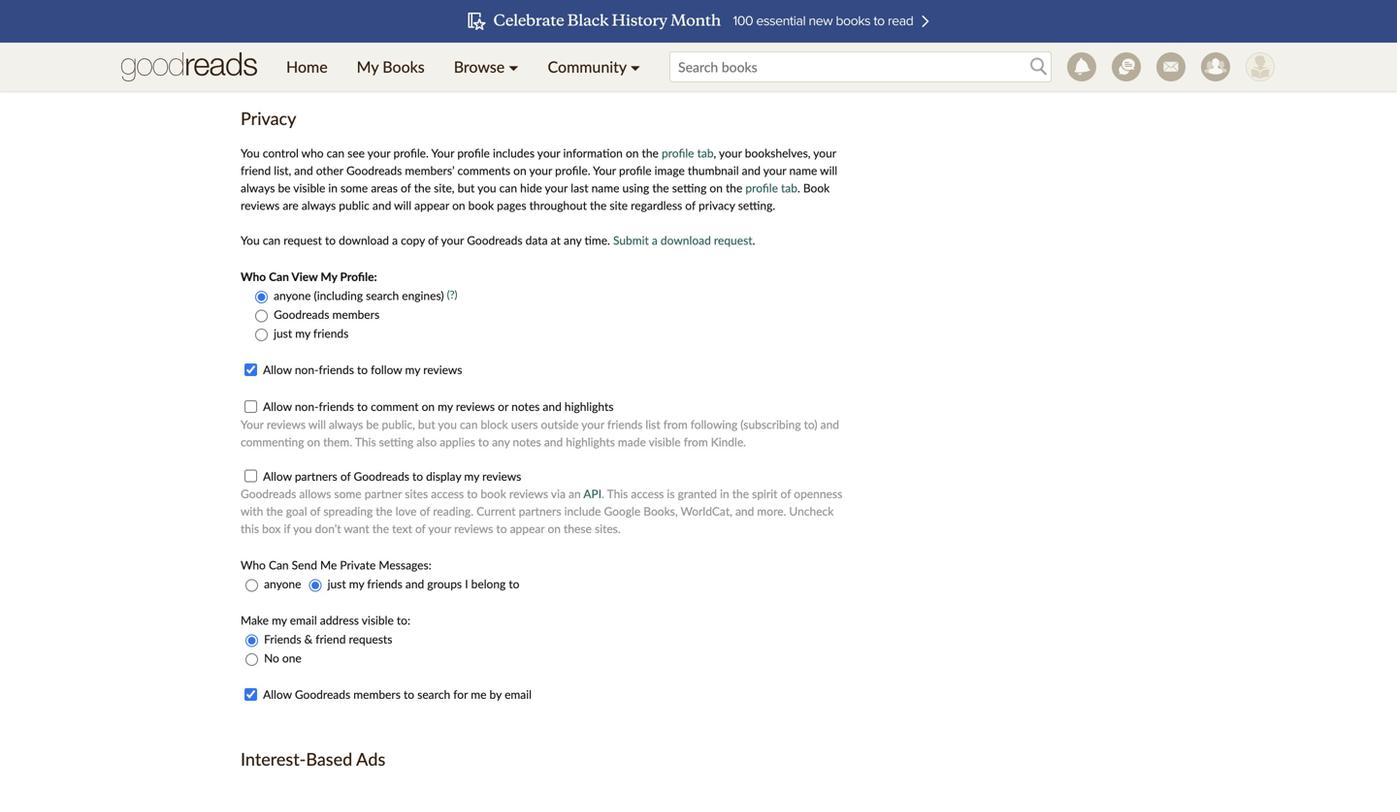 Task type: vqa. For each thing, say whether or not it's contained in the screenshot.
the Books,
yes



Task type: locate. For each thing, give the bounding box(es) containing it.
reviews left are
[[241, 198, 280, 212]]

visible
[[293, 181, 325, 195], [649, 435, 681, 449], [362, 614, 394, 628]]

last
[[571, 181, 588, 195]]

will down areas
[[394, 198, 411, 212]]

and down areas
[[372, 198, 391, 212]]

just for just my friends
[[274, 326, 292, 340]]

1 horizontal spatial friend
[[316, 633, 346, 647]]

to down current on the bottom left of the page
[[496, 522, 507, 536]]

1 non- from the top
[[295, 363, 319, 377]]

friends down messages:
[[367, 577, 402, 591]]

your inside the , your bookshelves, your friend list, and other goodreads members' comments on your profile. your profile image thumbnail and your name will always be visible in some areas of the site, but you can hide your last name using the setting on the
[[593, 163, 616, 178]]

1 horizontal spatial setting
[[672, 181, 707, 195]]

(?) link
[[447, 288, 457, 301]]

(subscribing
[[740, 417, 801, 431]]

on
[[278, 47, 291, 61], [626, 146, 639, 160], [513, 163, 526, 178], [710, 181, 723, 195], [452, 198, 465, 212], [422, 399, 435, 414], [307, 435, 320, 449], [548, 522, 561, 536]]

will inside the , your bookshelves, your friend list, and other goodreads members' comments on your profile. your profile image thumbnail and your name will always be visible in some areas of the site, but you can hide your last name using the setting on the
[[820, 163, 837, 178]]

any down 'block'
[[492, 435, 510, 449]]

non- for allow non-friends to comment on my reviews or notes and highlights your reviews will always be public, but you can block users outside your friends list from following (subscribing to) and commenting on them. this setting also applies to any notes and highlights made visible from kindle.
[[295, 399, 319, 414]]

your inside allow non-friends to comment on my reviews or notes and highlights your reviews will always be public, but you can block users outside your friends list from following (subscribing to) and commenting on them. this setting also applies to any notes and highlights made visible from kindle.
[[581, 417, 604, 431]]

2 vertical spatial visible
[[362, 614, 394, 628]]

1 horizontal spatial request
[[714, 233, 752, 247]]

of inside . book reviews are always public and will appear on book pages throughout the site regardless of privacy setting.
[[685, 198, 696, 212]]

community ▾
[[548, 57, 640, 76]]

allow non-friends to follow my reviews
[[263, 363, 462, 377]]

0 horizontal spatial appear
[[414, 198, 449, 212]]

notifications image
[[1067, 52, 1096, 81]]

email
[[290, 614, 317, 628], [505, 688, 532, 702]]

0 vertical spatial appear
[[414, 198, 449, 212]]

non- for allow non-friends to follow my reviews
[[295, 363, 319, 377]]

1 vertical spatial this
[[607, 487, 628, 501]]

your inside the . this access is granted in the spirit of           openness with the goal of spreading the love of reading. current partners           include google books, worldcat, and more. uncheck this box if you don't           want the text of your reviews to appear on these sites.
[[428, 522, 451, 536]]

any right at
[[564, 233, 582, 247]]

a
[[392, 233, 398, 247], [652, 233, 658, 247]]

access up reading.
[[431, 487, 464, 501]]

0 vertical spatial you
[[477, 181, 496, 195]]

in left areas
[[328, 181, 338, 195]]

0 horizontal spatial friend
[[241, 163, 271, 178]]

can up applies
[[460, 417, 478, 431]]

1 horizontal spatial be
[[366, 417, 379, 431]]

sites
[[405, 487, 428, 501]]

who up anyone option
[[241, 559, 266, 573]]

to up who can view my profile:
[[325, 233, 336, 247]]

1 vertical spatial email
[[505, 688, 532, 702]]

display
[[478, 30, 513, 44], [576, 30, 611, 44], [426, 469, 461, 483]]

allow right allow partners of goodreads to display my reviews option
[[263, 469, 292, 483]]

1 ▾ from the left
[[509, 57, 519, 76]]

setting down image
[[672, 181, 707, 195]]

1 horizontal spatial tab
[[781, 181, 797, 195]]

regardless
[[631, 198, 682, 212]]

who up anyone (including search engines) radio
[[241, 270, 266, 284]]

are
[[283, 198, 299, 212]]

name right user on the top left of the page
[[342, 30, 370, 44]]

book inside . book reviews are always public and will appear on book pages throughout the site regardless of privacy setting.
[[468, 198, 494, 212]]

1 who from the top
[[241, 270, 266, 284]]

members down "requests"
[[353, 688, 401, 702]]

1 vertical spatial friend
[[316, 633, 346, 647]]

request down 'privacy'
[[714, 233, 752, 247]]

1 vertical spatial non-
[[295, 399, 319, 414]]

allow right allow non-friends to follow my reviews checkbox
[[263, 363, 292, 377]]

profile tab link
[[662, 146, 714, 160], [745, 181, 797, 195]]

Friends & friend requests radio
[[245, 635, 258, 648]]

appear inside . book reviews are always public and will appear on book pages throughout the site regardless of privacy setting.
[[414, 198, 449, 212]]

can left see
[[327, 146, 344, 160]]

public,
[[382, 417, 415, 431]]

allow for allow partners of goodreads to display my reviews
[[263, 469, 292, 483]]

0 vertical spatial email
[[290, 614, 317, 628]]

my down applies
[[464, 469, 479, 483]]

2 access from the left
[[631, 487, 664, 501]]

non- inside allow non-friends to comment on my reviews or notes and highlights your reviews will always be public, but you can block users outside your friends list from following (subscribing to) and commenting on them. this setting also applies to any notes and highlights made visible from kindle.
[[295, 399, 319, 414]]

Allow non-friends to comment on my reviews or notes and highlights checkbox
[[244, 400, 257, 413]]

friends up them.
[[319, 399, 354, 414]]

Search for books to add to your shelves search field
[[669, 51, 1052, 82]]

non- up commenting
[[295, 399, 319, 414]]

i
[[465, 577, 468, 591]]

your inside allow non-friends to comment on my reviews or notes and highlights your reviews will always be public, but you can block users outside your friends list from following (subscribing to) and commenting on them. this setting also applies to any notes and highlights made visible from kindle.
[[241, 417, 264, 431]]

interest-
[[241, 749, 306, 770]]

access up books,
[[631, 487, 664, 501]]

reviews up current on the bottom left of the page
[[482, 469, 521, 483]]

1 vertical spatial profile.
[[555, 163, 590, 178]]

1 horizontal spatial a
[[652, 233, 658, 247]]

search inside "anyone (including search engines) (?)"
[[366, 289, 399, 303]]

1 vertical spatial tab
[[781, 181, 797, 195]]

in inside the . this access is granted in the spirit of           openness with the goal of spreading the love of reading. current partners           include google books, worldcat, and more. uncheck this box if you don't           want the text of your reviews to appear on these sites.
[[720, 487, 729, 501]]

private
[[340, 559, 376, 573]]

1 horizontal spatial is
[[667, 487, 675, 501]]

0 horizontal spatial display
[[426, 469, 461, 483]]

0 vertical spatial visible
[[293, 181, 325, 195]]

interest-based ads
[[241, 749, 385, 770]]

2 download from the left
[[661, 233, 711, 247]]

1 vertical spatial you
[[438, 417, 457, 431]]

changing your user name will not change your display name
[[241, 30, 544, 44]]

1 vertical spatial any
[[492, 435, 510, 449]]

2 horizontal spatial visible
[[649, 435, 681, 449]]

anyone radio
[[245, 580, 258, 592]]

2 allow from the top
[[263, 399, 292, 414]]

0 vertical spatial book
[[468, 198, 494, 212]]

partner
[[364, 487, 402, 501]]

throughout
[[529, 198, 587, 212]]

. your display name is how your name appears to other people on goodreads.
[[241, 30, 821, 61]]

0 horizontal spatial ▾
[[509, 57, 519, 76]]

be inside the , your bookshelves, your friend list, and other goodreads members' comments on your profile. your profile image thumbnail and your name will always be visible in some areas of the site, but you can hide your last name using the setting on the
[[278, 181, 291, 195]]

0 vertical spatial profile tab link
[[662, 146, 714, 160]]

0 horizontal spatial other
[[316, 163, 343, 178]]

the inside . book reviews are always public and will appear on book pages throughout the site regardless of privacy setting.
[[590, 198, 607, 212]]

friends down goodreads members
[[313, 326, 349, 340]]

other inside . your display name is how your name appears to other people on goodreads.
[[794, 30, 821, 44]]

0 vertical spatial in
[[328, 181, 338, 195]]

the left site on the top of the page
[[590, 198, 607, 212]]

of
[[401, 181, 411, 195], [685, 198, 696, 212], [428, 233, 438, 247], [340, 469, 351, 483], [781, 487, 791, 501], [310, 505, 320, 519], [420, 505, 430, 519], [415, 522, 426, 536]]

your up members'
[[431, 146, 454, 160]]

anyone down can
[[264, 577, 301, 591]]

to inside . your display name is how your name appears to other people on goodreads.
[[780, 30, 791, 44]]

0 vertical spatial partners
[[295, 469, 337, 483]]

email right by
[[505, 688, 532, 702]]

2 vertical spatial you
[[293, 522, 312, 536]]

made
[[618, 435, 646, 449]]

granted
[[678, 487, 717, 501]]

can
[[327, 146, 344, 160], [499, 181, 517, 195], [263, 233, 281, 247], [269, 270, 289, 284], [460, 417, 478, 431]]

friend
[[241, 163, 271, 178], [316, 633, 346, 647]]

request up view
[[283, 233, 322, 247]]

display name link
[[478, 30, 544, 44]]

,
[[714, 146, 716, 160]]

display inside . your display name is how your name appears to other people on goodreads.
[[576, 30, 611, 44]]

site
[[610, 198, 628, 212]]

anyone down view
[[274, 289, 311, 303]]

my down private at the bottom
[[349, 577, 364, 591]]

1 vertical spatial anyone
[[264, 577, 301, 591]]

you right if
[[293, 522, 312, 536]]

profile up comments
[[457, 146, 490, 160]]

0 vertical spatial just
[[274, 326, 292, 340]]

goodreads up just my friends
[[274, 307, 329, 321]]

0 horizontal spatial a
[[392, 233, 398, 247]]

1 horizontal spatial this
[[607, 487, 628, 501]]

0 vertical spatial is
[[645, 30, 653, 44]]

be left public,
[[366, 417, 379, 431]]

based
[[306, 749, 352, 770]]

information
[[563, 146, 623, 160]]

you inside allow non-friends to comment on my reviews or notes and highlights your reviews will always be public, but you can block users outside your friends list from following (subscribing to) and commenting on them. this setting also applies to any notes and highlights made visible from kindle.
[[438, 417, 457, 431]]

3 allow from the top
[[263, 469, 292, 483]]

some inside the , your bookshelves, your friend list, and other goodreads members' comments on your profile. your profile image thumbnail and your name will always be visible in some areas of the site, but you can hide your last name using the setting on the
[[341, 181, 368, 195]]

1 vertical spatial but
[[418, 417, 435, 431]]

highlights
[[565, 399, 614, 414], [566, 435, 615, 449]]

2 non- from the top
[[295, 399, 319, 414]]

download down public
[[339, 233, 389, 247]]

you for you control who can see your profile. your profile includes your information on the profile tab
[[241, 146, 260, 160]]

2 you from the top
[[241, 233, 260, 247]]

0 horizontal spatial setting
[[379, 435, 414, 449]]

site,
[[434, 181, 455, 195]]

in
[[328, 181, 338, 195], [720, 487, 729, 501]]

0 horizontal spatial partners
[[295, 469, 337, 483]]

of inside the , your bookshelves, your friend list, and other goodreads members' comments on your profile. your profile image thumbnail and your name will always be visible in some areas of the site, but you can hide your last name using the setting on the
[[401, 181, 411, 195]]

who can send me private messages:
[[241, 559, 431, 573]]

2 a from the left
[[652, 233, 658, 247]]

goodreads.
[[294, 47, 353, 61]]

2 ▾ from the left
[[630, 57, 640, 76]]

1 vertical spatial partners
[[519, 505, 561, 519]]

on inside . book reviews are always public and will appear on book pages throughout the site regardless of privacy setting.
[[452, 198, 465, 212]]

to left follow
[[357, 363, 368, 377]]

1 horizontal spatial ▾
[[630, 57, 640, 76]]

and down messages:
[[405, 577, 424, 591]]

no one
[[264, 651, 301, 666]]

reviews inside . book reviews are always public and will appear on book pages throughout the site regardless of privacy setting.
[[241, 198, 280, 212]]

0 vertical spatial always
[[241, 181, 275, 195]]

just for just my friends and groups i belong to
[[328, 577, 346, 591]]

setting inside the , your bookshelves, your friend list, and other goodreads members' comments on your profile. your profile image thumbnail and your name will always be visible in some areas of the site, but you can hide your last name using the setting on the
[[672, 181, 707, 195]]

1 horizontal spatial profile tab link
[[745, 181, 797, 195]]

you inside the , your bookshelves, your friend list, and other goodreads members' comments on your profile. your profile image thumbnail and your name will always be visible in some areas of the site, but you can hide your last name using the setting on the
[[477, 181, 496, 195]]

your right see
[[367, 146, 390, 160]]

1 vertical spatial book
[[481, 487, 506, 501]]

of right text
[[415, 522, 426, 536]]

these
[[564, 522, 592, 536]]

on down changing
[[278, 47, 291, 61]]

0 horizontal spatial download
[[339, 233, 389, 247]]

1 vertical spatial appear
[[510, 522, 545, 536]]

books,
[[643, 505, 678, 519]]

0 vertical spatial friend
[[241, 163, 271, 178]]

1 vertical spatial is
[[667, 487, 675, 501]]

my
[[321, 270, 337, 284], [295, 326, 310, 340], [405, 363, 420, 377], [438, 399, 453, 414], [464, 469, 479, 483], [349, 577, 364, 591], [272, 614, 287, 628]]

1 vertical spatial be
[[366, 417, 379, 431]]

book up current on the bottom left of the page
[[481, 487, 506, 501]]

of down 'goodreads allows some partner sites access to book reviews via an api'
[[420, 505, 430, 519]]

you inside the . this access is granted in the spirit of           openness with the goal of spreading the love of reading. current partners           include google books, worldcat, and more. uncheck this box if you don't           want the text of your reviews to appear on these sites.
[[293, 522, 312, 536]]

image
[[654, 163, 685, 178]]

1 vertical spatial just
[[328, 577, 346, 591]]

1 vertical spatial some
[[334, 487, 362, 501]]

be
[[278, 181, 291, 195], [366, 417, 379, 431]]

profile
[[457, 146, 490, 160], [662, 146, 694, 160], [619, 163, 652, 178], [745, 181, 778, 195]]

. for your
[[544, 30, 547, 44]]

anyone
[[274, 289, 311, 303], [264, 577, 301, 591]]

allow inside allow non-friends to comment on my reviews or notes and highlights your reviews will always be public, but you can block users outside your friends list from following (subscribing to) and commenting on them. this setting also applies to any notes and highlights made visible from kindle.
[[263, 399, 292, 414]]

▾
[[509, 57, 519, 76], [630, 57, 640, 76]]

0 horizontal spatial just
[[274, 326, 292, 340]]

of down them.
[[340, 469, 351, 483]]

0 horizontal spatial access
[[431, 487, 464, 501]]

but inside the , your bookshelves, your friend list, and other goodreads members' comments on your profile. your profile image thumbnail and your name will always be visible in some areas of the site, but you can hide your last name using the setting on the
[[458, 181, 475, 195]]

2 horizontal spatial you
[[477, 181, 496, 195]]

1 vertical spatial other
[[316, 163, 343, 178]]

1 horizontal spatial appear
[[510, 522, 545, 536]]

▾ for community ▾
[[630, 57, 640, 76]]

0 horizontal spatial you
[[293, 522, 312, 536]]

0 horizontal spatial request
[[283, 233, 322, 247]]

goodreads inside the , your bookshelves, your friend list, and other goodreads members' comments on your profile. your profile image thumbnail and your name will always be visible in some areas of the site, but you can hide your last name using the setting on the
[[346, 163, 402, 178]]

display up 'goodreads allows some partner sites access to book reviews via an api'
[[426, 469, 461, 483]]

1 horizontal spatial other
[[794, 30, 821, 44]]

partners inside the . this access is granted in the spirit of           openness with the goal of spreading the love of reading. current partners           include google books, worldcat, and more. uncheck this box if you don't           want the text of your reviews to appear on these sites.
[[519, 505, 561, 519]]

other inside the , your bookshelves, your friend list, and other goodreads members' comments on your profile. your profile image thumbnail and your name will always be visible in some areas of the site, but you can hide your last name using the setting on the
[[316, 163, 343, 178]]

0 horizontal spatial search
[[366, 289, 399, 303]]

profile tab link up setting.
[[745, 181, 797, 195]]

download down regardless
[[661, 233, 711, 247]]

0 vertical spatial profile.
[[393, 146, 429, 160]]

ruby anderson image
[[1246, 52, 1275, 81]]

my right follow
[[405, 363, 420, 377]]

book
[[468, 198, 494, 212], [481, 487, 506, 501]]

reviews down reading.
[[454, 522, 493, 536]]

0 vertical spatial anyone
[[274, 289, 311, 303]]

menu
[[272, 43, 655, 91]]

just my friends radio
[[255, 329, 268, 341]]

download
[[339, 233, 389, 247], [661, 233, 711, 247]]

1 allow from the top
[[263, 363, 292, 377]]

0 vertical spatial setting
[[672, 181, 707, 195]]

notes up 'users'
[[511, 399, 540, 414]]

2 who from the top
[[241, 559, 266, 573]]

will up them.
[[308, 417, 326, 431]]

to)
[[804, 417, 817, 431]]

1 horizontal spatial access
[[631, 487, 664, 501]]

1 horizontal spatial visible
[[362, 614, 394, 628]]

will
[[373, 30, 390, 44], [820, 163, 837, 178], [394, 198, 411, 212], [308, 417, 326, 431]]

. inside the . this access is granted in the spirit of           openness with the goal of spreading the love of reading. current partners           include google books, worldcat, and more. uncheck this box if you don't           want the text of your reviews to appear on these sites.
[[602, 487, 604, 501]]

1 horizontal spatial but
[[458, 181, 475, 195]]

is
[[645, 30, 653, 44], [667, 487, 675, 501]]

allow
[[263, 363, 292, 377], [263, 399, 292, 414], [263, 469, 292, 483], [263, 688, 292, 702]]

1 request from the left
[[283, 233, 322, 247]]

notes down 'users'
[[513, 435, 541, 449]]

0 vertical spatial this
[[355, 435, 376, 449]]

1 vertical spatial in
[[720, 487, 729, 501]]

members down "anyone (including search engines) (?)"
[[332, 307, 379, 321]]

you down comments
[[477, 181, 496, 195]]

name
[[342, 30, 370, 44], [516, 30, 544, 44], [614, 30, 642, 44], [706, 30, 734, 44], [789, 163, 817, 178], [591, 181, 619, 195]]

0 horizontal spatial visible
[[293, 181, 325, 195]]

0 horizontal spatial this
[[355, 435, 376, 449]]

Goodreads members radio
[[255, 310, 268, 322]]

them.
[[323, 435, 352, 449]]

profile inside the , your bookshelves, your friend list, and other goodreads members' comments on your profile. your profile image thumbnail and your name will always be visible in some areas of the site, but you can hide your last name using the setting on the
[[619, 163, 652, 178]]

for
[[453, 688, 468, 702]]

0 horizontal spatial is
[[645, 30, 653, 44]]

anyone inside "anyone (including search engines) (?)"
[[274, 289, 311, 303]]

browse
[[454, 57, 505, 76]]

always inside allow non-friends to comment on my reviews or notes and highlights your reviews will always be public, but you can block users outside your friends list from following (subscribing to) and commenting on them. this setting also applies to any notes and highlights made visible from kindle.
[[329, 417, 363, 431]]

this inside the . this access is granted in the spirit of           openness with the goal of spreading the love of reading. current partners           include google books, worldcat, and more. uncheck this box if you don't           want the text of your reviews to appear on these sites.
[[607, 487, 628, 501]]

1 vertical spatial setting
[[379, 435, 414, 449]]

in up worldcat, on the bottom
[[720, 487, 729, 501]]

. inside . book reviews are always public and will appear on book pages throughout the site regardless of privacy setting.
[[797, 181, 800, 195]]

always inside . book reviews are always public and will appear on book pages throughout the site regardless of privacy setting.
[[302, 198, 336, 212]]

can inside the , your bookshelves, your friend list, and other goodreads members' comments on your profile. your profile image thumbnail and your name will always be visible in some areas of the site, but you can hide your last name using the setting on the
[[499, 181, 517, 195]]

allow goodreads members to search for me by email
[[263, 688, 532, 702]]

highlights up outside
[[565, 399, 614, 414]]

0 vertical spatial non-
[[295, 363, 319, 377]]

0 vertical spatial search
[[366, 289, 399, 303]]

. inside . your display name is how your name appears to other people on goodreads.
[[544, 30, 547, 44]]

1 vertical spatial search
[[417, 688, 450, 702]]

any inside allow non-friends to comment on my reviews or notes and highlights your reviews will always be public, but you can block users outside your friends list from following (subscribing to) and commenting on them. this setting also applies to any notes and highlights made visible from kindle.
[[492, 435, 510, 449]]

profile up using
[[619, 163, 652, 178]]

other right appears
[[794, 30, 821, 44]]

4 allow from the top
[[263, 688, 292, 702]]

the left spirit
[[732, 487, 749, 501]]

of left 'privacy'
[[685, 198, 696, 212]]

. book reviews are always public and will appear on book pages throughout the site regardless of privacy setting.
[[241, 181, 830, 212]]

2 vertical spatial always
[[329, 417, 363, 431]]

1 horizontal spatial email
[[505, 688, 532, 702]]

visible up are
[[293, 181, 325, 195]]

1 horizontal spatial just
[[328, 577, 346, 591]]

0 horizontal spatial profile.
[[393, 146, 429, 160]]

this up google
[[607, 487, 628, 501]]

0 vertical spatial tab
[[697, 146, 714, 160]]

profile. up members'
[[393, 146, 429, 160]]

always
[[241, 181, 275, 195], [302, 198, 336, 212], [329, 417, 363, 431]]

but up also
[[418, 417, 435, 431]]

always inside the , your bookshelves, your friend list, and other goodreads members' comments on your profile. your profile image thumbnail and your name will always be visible in some areas of the site, but you can hide your last name using the setting on the
[[241, 181, 275, 195]]

who for who can view my profile:
[[241, 270, 266, 284]]

1 vertical spatial you
[[241, 233, 260, 247]]

includes
[[493, 146, 535, 160]]

1 you from the top
[[241, 146, 260, 160]]

0 horizontal spatial but
[[418, 417, 435, 431]]

your down information
[[593, 163, 616, 178]]

the up 'privacy'
[[726, 181, 742, 195]]

areas
[[371, 181, 398, 195]]

1 horizontal spatial any
[[564, 233, 582, 247]]

2 horizontal spatial display
[[576, 30, 611, 44]]

0 vertical spatial some
[[341, 181, 368, 195]]

highlights down outside
[[566, 435, 615, 449]]

is up books,
[[667, 487, 675, 501]]

tab left 'book'
[[781, 181, 797, 195]]

just my friends and groups I belong to radio
[[309, 580, 322, 592]]

messages:
[[379, 559, 431, 573]]

copy
[[401, 233, 425, 247]]

but right the site,
[[458, 181, 475, 195]]

visible up "requests"
[[362, 614, 394, 628]]

sites.
[[595, 522, 621, 536]]

comments
[[457, 163, 510, 178]]

1 vertical spatial visible
[[649, 435, 681, 449]]

your
[[291, 30, 314, 44], [452, 30, 475, 44], [680, 30, 703, 44], [367, 146, 390, 160], [537, 146, 560, 160], [719, 146, 742, 160], [813, 146, 836, 160], [529, 163, 552, 178], [763, 163, 786, 178], [545, 181, 568, 195], [441, 233, 464, 247], [581, 417, 604, 431], [428, 522, 451, 536]]

0 vertical spatial but
[[458, 181, 475, 195]]

you up anyone (including search engines) radio
[[241, 233, 260, 247]]

your down reading.
[[428, 522, 451, 536]]

worldcat,
[[681, 505, 732, 519]]

1 vertical spatial members
[[353, 688, 401, 702]]

engines)
[[402, 289, 444, 303]]

partners down "via"
[[519, 505, 561, 519]]

view
[[291, 270, 318, 284]]

notes
[[511, 399, 540, 414], [513, 435, 541, 449]]

your inside . your display name is how your name appears to other people on goodreads.
[[550, 30, 573, 44]]

display up browse ▾
[[478, 30, 513, 44]]

your inside . your display name is how your name appears to other people on goodreads.
[[680, 30, 703, 44]]

api link
[[583, 487, 602, 501]]

control
[[263, 146, 299, 160]]

your right ','
[[719, 146, 742, 160]]

1 vertical spatial always
[[302, 198, 336, 212]]

0 horizontal spatial in
[[328, 181, 338, 195]]

0 horizontal spatial be
[[278, 181, 291, 195]]



Task type: describe. For each thing, give the bounding box(es) containing it.
the up regardless
[[652, 181, 669, 195]]

and inside the . this access is granted in the spirit of           openness with the goal of spreading the love of reading. current partners           include google books, worldcat, and more. uncheck this box if you don't           want the text of your reviews to appear on these sites.
[[735, 505, 754, 519]]

book
[[803, 181, 830, 195]]

using
[[622, 181, 649, 195]]

1 download from the left
[[339, 233, 389, 247]]

follow
[[371, 363, 402, 377]]

to up sites
[[412, 469, 423, 483]]

Search books text field
[[669, 51, 1052, 82]]

but inside allow non-friends to comment on my reviews or notes and highlights your reviews will always be public, but you can block users outside your friends list from following (subscribing to) and commenting on them. this setting also applies to any notes and highlights made visible from kindle.
[[418, 417, 435, 431]]

text
[[392, 522, 412, 536]]

setting.
[[738, 198, 775, 212]]

anyone for anyone
[[264, 577, 301, 591]]

bookshelves,
[[745, 146, 811, 160]]

No one radio
[[245, 654, 258, 667]]

current
[[477, 505, 516, 519]]

. for this
[[602, 487, 604, 501]]

reviews right follow
[[423, 363, 462, 377]]

one
[[282, 651, 301, 666]]

of right copy
[[428, 233, 438, 247]]

of right spirit
[[781, 487, 791, 501]]

submit a download request link
[[613, 233, 752, 247]]

profile up image
[[662, 146, 694, 160]]

and up outside
[[543, 399, 562, 414]]

(including
[[314, 289, 363, 303]]

profile tab
[[745, 181, 797, 195]]

profile up setting.
[[745, 181, 778, 195]]

name up browse ▾
[[516, 30, 544, 44]]

to left comment
[[357, 399, 368, 414]]

1 access from the left
[[431, 487, 464, 501]]

include
[[564, 505, 601, 519]]

will left the not
[[373, 30, 390, 44]]

on up 'privacy'
[[710, 181, 723, 195]]

to right belong
[[509, 577, 519, 591]]

your right change
[[452, 30, 475, 44]]

my group discussions image
[[1112, 52, 1141, 81]]

friends up made
[[607, 417, 643, 431]]

to down 'block'
[[478, 435, 489, 449]]

friends for comment
[[319, 399, 354, 414]]

and inside . book reviews are always public and will appear on book pages throughout the site regardless of privacy setting.
[[372, 198, 391, 212]]

goodreads down 'pages'
[[467, 233, 522, 247]]

on up using
[[626, 146, 639, 160]]

my up friends
[[272, 614, 287, 628]]

reviews up commenting
[[267, 417, 306, 431]]

google
[[604, 505, 641, 519]]

your left user on the top left of the page
[[291, 30, 314, 44]]

change
[[413, 30, 450, 44]]

send
[[292, 559, 317, 573]]

users
[[511, 417, 538, 431]]

Allow non-friends to follow my reviews checkbox
[[244, 364, 257, 376]]

0 vertical spatial any
[[564, 233, 582, 247]]

this inside allow non-friends to comment on my reviews or notes and highlights your reviews will always be public, but you can block users outside your friends list from following (subscribing to) and commenting on them. this setting also applies to any notes and highlights made visible from kindle.
[[355, 435, 376, 449]]

1 a from the left
[[392, 233, 398, 247]]

my down goodreads members
[[295, 326, 310, 340]]

can inside allow non-friends to comment on my reviews or notes and highlights your reviews will always be public, but you can block users outside your friends list from following (subscribing to) and commenting on them. this setting also applies to any notes and highlights made visible from kindle.
[[460, 417, 478, 431]]

an
[[569, 487, 581, 501]]

visible inside allow non-friends to comment on my reviews or notes and highlights your reviews will always be public, but you can block users outside your friends list from following (subscribing to) and commenting on them. this setting also applies to any notes and highlights made visible from kindle.
[[649, 435, 681, 449]]

will inside allow non-friends to comment on my reviews or notes and highlights your reviews will always be public, but you can block users outside your friends list from following (subscribing to) and commenting on them. this setting also applies to any notes and highlights made visible from kindle.
[[308, 417, 326, 431]]

address
[[320, 614, 359, 628]]

Allow Goodreads members to search for me by email checkbox
[[244, 689, 257, 701]]

inbox image
[[1156, 52, 1186, 81]]

friends for follow
[[319, 363, 354, 377]]

goodreads up with
[[241, 487, 296, 501]]

. this access is granted in the spirit of           openness with the goal of spreading the love of reading. current partners           include google books, worldcat, and more. uncheck this box if you don't           want the text of your reviews to appear on these sites.
[[241, 487, 842, 536]]

me
[[320, 559, 337, 573]]

0 vertical spatial members
[[332, 307, 379, 321]]

friends & friend requests
[[264, 633, 392, 647]]

by
[[489, 688, 502, 702]]

want
[[344, 522, 369, 536]]

name left appears
[[706, 30, 734, 44]]

the up box
[[266, 505, 283, 519]]

see
[[347, 146, 365, 160]]

1 vertical spatial notes
[[513, 435, 541, 449]]

&
[[304, 633, 313, 647]]

thumbnail
[[688, 163, 739, 178]]

goodreads allows some partner sites access to book reviews via an api
[[241, 487, 602, 501]]

name up 'book'
[[789, 163, 817, 178]]

be inside allow non-friends to comment on my reviews or notes and highlights your reviews will always be public, but you can block users outside your friends list from following (subscribing to) and commenting on them. this setting also applies to any notes and highlights made visible from kindle.
[[366, 417, 379, 431]]

following
[[691, 417, 738, 431]]

belong
[[471, 577, 506, 591]]

, your bookshelves, your friend list, and other goodreads members' comments on your profile. your profile image thumbnail and your name will always be visible in some areas of the site, but you can hide your last name using the setting on the
[[241, 146, 837, 195]]

0 horizontal spatial profile tab link
[[662, 146, 714, 160]]

can left view
[[269, 270, 289, 284]]

reading.
[[433, 505, 474, 519]]

profile:
[[340, 270, 377, 284]]

. for book
[[797, 181, 800, 195]]

applies
[[440, 435, 475, 449]]

changing
[[241, 30, 289, 44]]

reviews up 'block'
[[456, 399, 495, 414]]

requests
[[349, 633, 392, 647]]

your up 'book'
[[813, 146, 836, 160]]

reviews left "via"
[[509, 487, 548, 501]]

my up (including
[[321, 270, 337, 284]]

allow partners of goodreads to display my reviews
[[263, 469, 521, 483]]

to inside the . this access is granted in the spirit of           openness with the goal of spreading the love of reading. current partners           include google books, worldcat, and more. uncheck this box if you don't           want the text of your reviews to appear on these sites.
[[496, 522, 507, 536]]

kindle.
[[711, 435, 746, 449]]

api
[[583, 487, 602, 501]]

openness
[[794, 487, 842, 501]]

0 horizontal spatial tab
[[697, 146, 714, 160]]

privacy
[[699, 198, 735, 212]]

goal
[[286, 505, 307, 519]]

0 vertical spatial notes
[[511, 399, 540, 414]]

with
[[241, 505, 263, 519]]

your right copy
[[441, 233, 464, 247]]

submit
[[613, 233, 649, 247]]

who
[[301, 146, 324, 160]]

goodreads members
[[274, 307, 379, 321]]

can
[[269, 559, 289, 573]]

▾ for browse ▾
[[509, 57, 519, 76]]

is inside . your display name is how your name appears to other people on goodreads.
[[645, 30, 653, 44]]

is inside the . this access is granted in the spirit of           openness with the goal of spreading the love of reading. current partners           include google books, worldcat, and more. uncheck this box if you don't           want the text of your reviews to appear on these sites.
[[667, 487, 675, 501]]

to left for on the bottom of the page
[[404, 688, 414, 702]]

and up profile tab
[[742, 163, 761, 178]]

to up reading.
[[467, 487, 478, 501]]

on left them.
[[307, 435, 320, 449]]

friend requests image
[[1201, 52, 1230, 81]]

pages
[[497, 198, 526, 212]]

block
[[481, 417, 508, 431]]

anyone (including search engines) radio
[[255, 291, 268, 304]]

anyone (including search engines) (?)
[[274, 288, 457, 303]]

name left 'how'
[[614, 30, 642, 44]]

how
[[655, 30, 677, 44]]

if
[[284, 522, 290, 536]]

on inside the . this access is granted in the spirit of           openness with the goal of spreading the love of reading. current partners           include google books, worldcat, and more. uncheck this box if you don't           want the text of your reviews to appear on these sites.
[[548, 522, 561, 536]]

my inside allow non-friends to comment on my reviews or notes and highlights your reviews will always be public, but you can block users outside your friends list from following (subscribing to) and commenting on them. this setting also applies to any notes and highlights made visible from kindle.
[[438, 399, 453, 414]]

on right comment
[[422, 399, 435, 414]]

2 request from the left
[[714, 233, 752, 247]]

just my friends
[[274, 326, 349, 340]]

0 vertical spatial from
[[663, 417, 688, 431]]

time.
[[584, 233, 610, 247]]

1 vertical spatial highlights
[[566, 435, 615, 449]]

who can view my profile:
[[241, 270, 377, 284]]

the down members'
[[414, 181, 431, 195]]

you can request to download a copy of your goodreads data at any time. submit a download request .
[[241, 233, 755, 247]]

friends for groups
[[367, 577, 402, 591]]

on inside . your display name is how your name appears to other people on goodreads.
[[278, 47, 291, 61]]

1 vertical spatial profile tab link
[[745, 181, 797, 195]]

setting inside allow non-friends to comment on my reviews or notes and highlights your reviews will always be public, but you can block users outside your friends list from following (subscribing to) and commenting on them. this setting also applies to any notes and highlights made visible from kindle.
[[379, 435, 414, 449]]

allow for allow non-friends to comment on my reviews or notes and highlights your reviews will always be public, but you can block users outside your friends list from following (subscribing to) and commenting on them. this setting also applies to any notes and highlights made visible from kindle.
[[263, 399, 292, 414]]

allow for allow goodreads members to search for me by email
[[263, 688, 292, 702]]

comment
[[371, 399, 419, 414]]

0 vertical spatial highlights
[[565, 399, 614, 414]]

goodreads up partner
[[354, 469, 409, 483]]

just my friends and groups i belong to
[[328, 577, 519, 591]]

community ▾ button
[[533, 43, 655, 91]]

menu containing home
[[272, 43, 655, 91]]

outside
[[541, 417, 579, 431]]

1 vertical spatial from
[[684, 435, 708, 449]]

spirit
[[752, 487, 778, 501]]

visible inside the , your bookshelves, your friend list, and other goodreads members' comments on your profile. your profile image thumbnail and your name will always be visible in some areas of the site, but you can hide your last name using the setting on the
[[293, 181, 325, 195]]

community
[[548, 57, 626, 76]]

1 horizontal spatial display
[[478, 30, 513, 44]]

at
[[551, 233, 561, 247]]

list
[[646, 417, 660, 431]]

reviews inside the . this access is granted in the spirit of           openness with the goal of spreading the love of reading. current partners           include google books, worldcat, and more. uncheck this box if you don't           want the text of your reviews to appear on these sites.
[[454, 522, 493, 536]]

name up site on the top of the page
[[591, 181, 619, 195]]

will inside . book reviews are always public and will appear on book pages throughout the site regardless of privacy setting.
[[394, 198, 411, 212]]

you control who can see your profile. your profile includes your information on the profile tab
[[241, 146, 714, 160]]

no
[[264, 651, 279, 666]]

profile. inside the , your bookshelves, your friend list, and other goodreads members' comments on your profile. your profile image thumbnail and your name will always be visible in some areas of the site, but you can hide your last name using the setting on the
[[555, 163, 590, 178]]

anyone for anyone (including search engines) (?)
[[274, 289, 311, 303]]

and down who
[[294, 163, 313, 178]]

home
[[286, 57, 328, 76]]

and down outside
[[544, 435, 563, 449]]

uncheck
[[789, 505, 834, 519]]

love
[[396, 505, 417, 519]]

allows
[[299, 487, 331, 501]]

the down partner
[[376, 505, 393, 519]]

goodreads down one
[[295, 688, 350, 702]]

who for who can send me private messages:
[[241, 559, 266, 573]]

friend inside the , your bookshelves, your friend list, and other goodreads members' comments on your profile. your profile image thumbnail and your name will always be visible in some areas of the site, but you can hide your last name using the setting on the
[[241, 163, 271, 178]]

of down allows
[[310, 505, 320, 519]]

the left text
[[372, 522, 389, 536]]

the up image
[[642, 146, 659, 160]]

or
[[498, 399, 508, 414]]

can up who can view my profile:
[[263, 233, 281, 247]]

your up throughout
[[545, 181, 568, 195]]

groups
[[427, 577, 462, 591]]

your right includes
[[537, 146, 560, 160]]

your down bookshelves,
[[763, 163, 786, 178]]

books
[[382, 57, 425, 76]]

you for you can request to download a copy of your goodreads data at any time. submit a download request .
[[241, 233, 260, 247]]

me
[[471, 688, 487, 702]]

home link
[[272, 43, 342, 91]]

on down includes
[[513, 163, 526, 178]]

your up hide
[[529, 163, 552, 178]]

hide
[[520, 181, 542, 195]]

Allow partners of Goodreads to display my reviews checkbox
[[244, 470, 257, 483]]

appear inside the . this access is granted in the spirit of           openness with the goal of spreading the love of reading. current partners           include google books, worldcat, and more. uncheck this box if you don't           want the text of your reviews to appear on these sites.
[[510, 522, 545, 536]]

allow for allow non-friends to follow my reviews
[[263, 363, 292, 377]]

appears
[[737, 30, 777, 44]]

0 horizontal spatial email
[[290, 614, 317, 628]]

also
[[417, 435, 437, 449]]

box
[[262, 522, 281, 536]]

and right to)
[[820, 417, 839, 431]]

make my email address visible to:
[[241, 614, 410, 628]]

spreading
[[323, 505, 373, 519]]

access inside the . this access is granted in the spirit of           openness with the goal of spreading the love of reading. current partners           include google books, worldcat, and more. uncheck this box if you don't           want the text of your reviews to appear on these sites.
[[631, 487, 664, 501]]

in inside the , your bookshelves, your friend list, and other goodreads members' comments on your profile. your profile image thumbnail and your name will always be visible in some areas of the site, but you can hide your last name using the setting on the
[[328, 181, 338, 195]]

more.
[[757, 505, 786, 519]]



